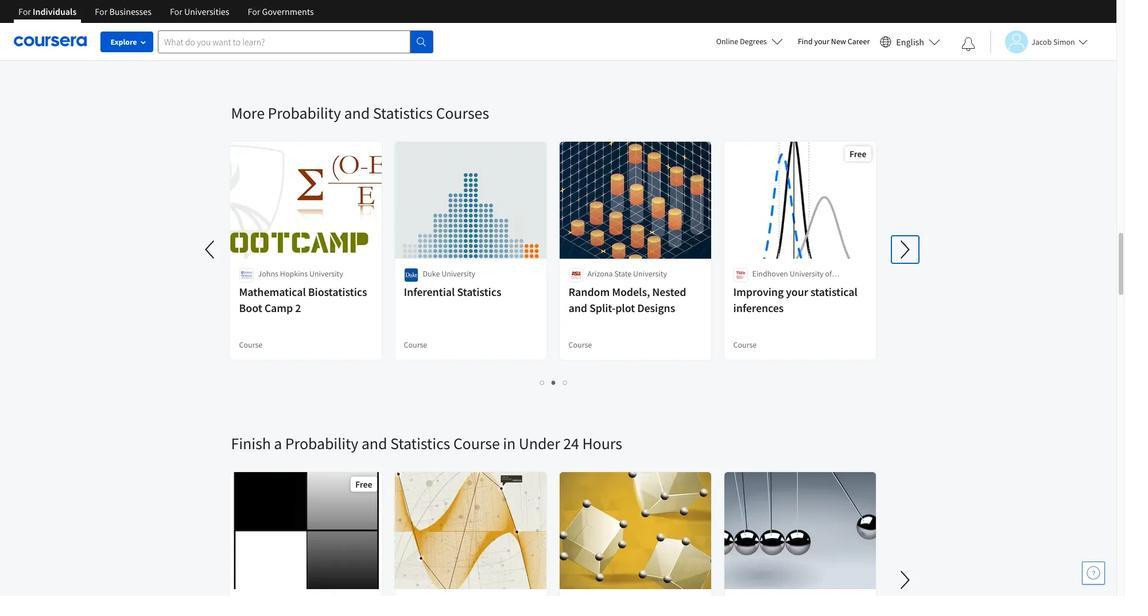 Task type: vqa. For each thing, say whether or not it's contained in the screenshot.
leftmost the to
no



Task type: locate. For each thing, give the bounding box(es) containing it.
3 for from the left
[[170, 6, 182, 17]]

governments
[[262, 6, 314, 17]]

camp
[[264, 301, 293, 315]]

free link
[[229, 471, 383, 596]]

course down inferential
[[404, 340, 427, 350]]

university
[[309, 269, 343, 279], [442, 269, 475, 279], [633, 269, 667, 279], [790, 269, 824, 279]]

1 university from the left
[[309, 269, 343, 279]]

list containing 1
[[231, 376, 877, 389]]

more probability and statistics courses
[[231, 103, 489, 123]]

career
[[848, 36, 870, 47]]

online degrees
[[716, 36, 767, 47]]

4 university from the left
[[790, 269, 824, 279]]

course up 3 button
[[569, 340, 592, 350]]

johns hopkins university
[[258, 269, 343, 279]]

duke university image
[[404, 268, 418, 282]]

probability right more
[[268, 103, 341, 123]]

explore
[[111, 37, 137, 47]]

2 left 3 button
[[552, 377, 556, 388]]

course
[[239, 9, 263, 20], [239, 340, 263, 350], [404, 340, 427, 350], [569, 340, 592, 350], [733, 340, 757, 350], [453, 433, 500, 454]]

for left governments
[[248, 6, 260, 17]]

1 vertical spatial probability
[[285, 433, 358, 454]]

2 list from the top
[[231, 376, 877, 389]]

eindhoven university of technology image
[[733, 268, 748, 282]]

of
[[825, 269, 832, 279]]

courses
[[436, 103, 489, 123]]

course for inferential statistics
[[404, 340, 427, 350]]

online degrees button
[[707, 29, 792, 54]]

0 vertical spatial statistics
[[373, 103, 433, 123]]

your inside improving your statistical inferences
[[786, 285, 808, 299]]

your for find
[[814, 36, 830, 47]]

find your new career link
[[792, 34, 876, 49]]

probability
[[268, 103, 341, 123], [285, 433, 358, 454]]

jacob simon
[[1032, 36, 1075, 47]]

0 vertical spatial your
[[814, 36, 830, 47]]

free inside finish a probability and statistics course in under 24 hours carousel element
[[355, 479, 372, 490]]

your for improving
[[786, 285, 808, 299]]

1 horizontal spatial free
[[850, 148, 867, 160]]

previous slide image
[[197, 236, 224, 264]]

plot
[[616, 301, 635, 315]]

explore button
[[100, 32, 153, 52]]

probability right a at the bottom of the page
[[285, 433, 358, 454]]

statistics
[[373, 103, 433, 123], [457, 285, 501, 299], [390, 433, 450, 454]]

models,
[[612, 285, 650, 299]]

for
[[18, 6, 31, 17], [95, 6, 107, 17], [170, 6, 182, 17], [248, 6, 260, 17]]

24
[[563, 433, 579, 454]]

0 horizontal spatial free
[[355, 479, 372, 490]]

course for mathematical biostatistics boot camp 2
[[239, 340, 263, 350]]

your
[[814, 36, 830, 47], [786, 285, 808, 299]]

your down 'eindhoven'
[[786, 285, 808, 299]]

1 vertical spatial 2
[[552, 377, 556, 388]]

0 vertical spatial probability
[[268, 103, 341, 123]]

1 horizontal spatial your
[[814, 36, 830, 47]]

0 horizontal spatial your
[[786, 285, 808, 299]]

duke
[[423, 269, 440, 279]]

1 vertical spatial your
[[786, 285, 808, 299]]

2
[[295, 301, 301, 315], [552, 377, 556, 388]]

0 vertical spatial 2
[[295, 301, 301, 315]]

duke university
[[423, 269, 475, 279]]

for left individuals
[[18, 6, 31, 17]]

1 vertical spatial statistics
[[457, 285, 501, 299]]

improving
[[733, 285, 784, 299]]

0 horizontal spatial 2
[[295, 301, 301, 315]]

arizona state university
[[588, 269, 667, 279]]

statistical
[[811, 285, 858, 299]]

university up inferential statistics
[[442, 269, 475, 279]]

universities
[[184, 6, 229, 17]]

2 for from the left
[[95, 6, 107, 17]]

more probability and statistics courses carousel element
[[197, 68, 919, 399]]

list
[[231, 45, 877, 58], [231, 376, 877, 389]]

2 button
[[548, 376, 560, 389]]

probability inside finish a probability and statistics course in under 24 hours carousel element
[[285, 433, 358, 454]]

None search field
[[158, 30, 433, 53]]

and inside random models, nested and split-plot designs
[[569, 301, 587, 315]]

2 vertical spatial and
[[362, 433, 387, 454]]

businesses
[[109, 6, 152, 17]]

for left "universities"
[[170, 6, 182, 17]]

for for individuals
[[18, 6, 31, 17]]

english button
[[876, 23, 945, 60]]

1 list from the top
[[231, 45, 877, 58]]

0 vertical spatial list
[[231, 45, 877, 58]]

4 for from the left
[[248, 6, 260, 17]]

2 right camp on the bottom of page
[[295, 301, 301, 315]]

1 vertical spatial free
[[355, 479, 372, 490]]

1 vertical spatial list
[[231, 376, 877, 389]]

3 university from the left
[[633, 269, 667, 279]]

technology
[[752, 280, 791, 290]]

university up biostatistics
[[309, 269, 343, 279]]

1 horizontal spatial 2
[[552, 377, 556, 388]]

2 vertical spatial statistics
[[390, 433, 450, 454]]

university left of
[[790, 269, 824, 279]]

for left businesses
[[95, 6, 107, 17]]

course down boot
[[239, 340, 263, 350]]

1 vertical spatial and
[[569, 301, 587, 315]]

boot
[[239, 301, 262, 315]]

mathematical biostatistics boot camp 2
[[239, 285, 367, 315]]

and
[[344, 103, 370, 123], [569, 301, 587, 315], [362, 433, 387, 454]]

free
[[850, 148, 867, 160], [355, 479, 372, 490]]

0 vertical spatial free
[[850, 148, 867, 160]]

and for random models, nested and split-plot designs
[[569, 301, 587, 315]]

in
[[503, 433, 516, 454]]

your right the find
[[814, 36, 830, 47]]

for universities
[[170, 6, 229, 17]]

individuals
[[33, 6, 77, 17]]

university up nested
[[633, 269, 667, 279]]

eindhoven
[[752, 269, 788, 279]]

and for finish a probability and statistics course in under 24 hours
[[362, 433, 387, 454]]

next slide image
[[891, 567, 919, 594]]

for for businesses
[[95, 6, 107, 17]]

0 vertical spatial and
[[344, 103, 370, 123]]

course for random models, nested and split-plot designs
[[569, 340, 592, 350]]

1 for from the left
[[18, 6, 31, 17]]

hopkins
[[280, 269, 308, 279]]

free inside the more probability and statistics courses carousel element
[[850, 148, 867, 160]]

arizona state university image
[[569, 268, 583, 282]]

finish a probability and statistics course in under 24 hours carousel element
[[225, 399, 1125, 596]]

biostatistics
[[308, 285, 367, 299]]

mathematical
[[239, 285, 306, 299]]

course down inferences
[[733, 340, 757, 350]]



Task type: describe. For each thing, give the bounding box(es) containing it.
hours
[[582, 433, 622, 454]]

find your new career
[[798, 36, 870, 47]]

What do you want to learn? text field
[[158, 30, 410, 53]]

inferences
[[733, 301, 784, 315]]

under
[[519, 433, 560, 454]]

johns hopkins university image
[[239, 268, 253, 282]]

new
[[831, 36, 846, 47]]

1 button
[[537, 376, 548, 389]]

help center image
[[1087, 567, 1101, 580]]

more
[[231, 103, 265, 123]]

english
[[896, 36, 924, 47]]

eindhoven university of technology
[[752, 269, 832, 290]]

split-
[[590, 301, 616, 315]]

a
[[274, 433, 282, 454]]

for businesses
[[95, 6, 152, 17]]

list inside the more probability and statistics courses carousel element
[[231, 376, 877, 389]]

degrees
[[740, 36, 767, 47]]

2 inside button
[[552, 377, 556, 388]]

finish
[[231, 433, 271, 454]]

improving your statistical inferences
[[733, 285, 858, 315]]

inferential statistics
[[404, 285, 501, 299]]

probability inside the more probability and statistics courses carousel element
[[268, 103, 341, 123]]

random models, nested and split-plot designs
[[569, 285, 686, 315]]

next slide image
[[891, 236, 919, 264]]

for individuals
[[18, 6, 77, 17]]

online
[[716, 36, 738, 47]]

show notifications image
[[962, 37, 975, 51]]

2 inside mathematical biostatistics boot camp 2
[[295, 301, 301, 315]]

chevron down image
[[44, 17, 52, 25]]

1
[[540, 377, 545, 388]]

university inside eindhoven university of technology
[[790, 269, 824, 279]]

course left in
[[453, 433, 500, 454]]

for governments
[[248, 6, 314, 17]]

designs
[[637, 301, 675, 315]]

simon
[[1053, 36, 1075, 47]]

random
[[569, 285, 610, 299]]

johns
[[258, 269, 278, 279]]

arizona
[[588, 269, 613, 279]]

for for governments
[[248, 6, 260, 17]]

banner navigation
[[9, 0, 323, 32]]

inferential
[[404, 285, 455, 299]]

find
[[798, 36, 813, 47]]

nested
[[652, 285, 686, 299]]

3 button
[[560, 376, 571, 389]]

jacob simon button
[[990, 30, 1088, 53]]

2 university from the left
[[442, 269, 475, 279]]

finish a probability and statistics course in under 24 hours
[[231, 433, 622, 454]]

course for improving your statistical inferences
[[733, 340, 757, 350]]

jacob
[[1032, 36, 1052, 47]]

3
[[563, 377, 568, 388]]

for for universities
[[170, 6, 182, 17]]

state
[[614, 269, 632, 279]]

course up what do you want to learn? text field
[[239, 9, 263, 20]]

course link
[[229, 0, 383, 30]]

coursera image
[[14, 32, 87, 51]]



